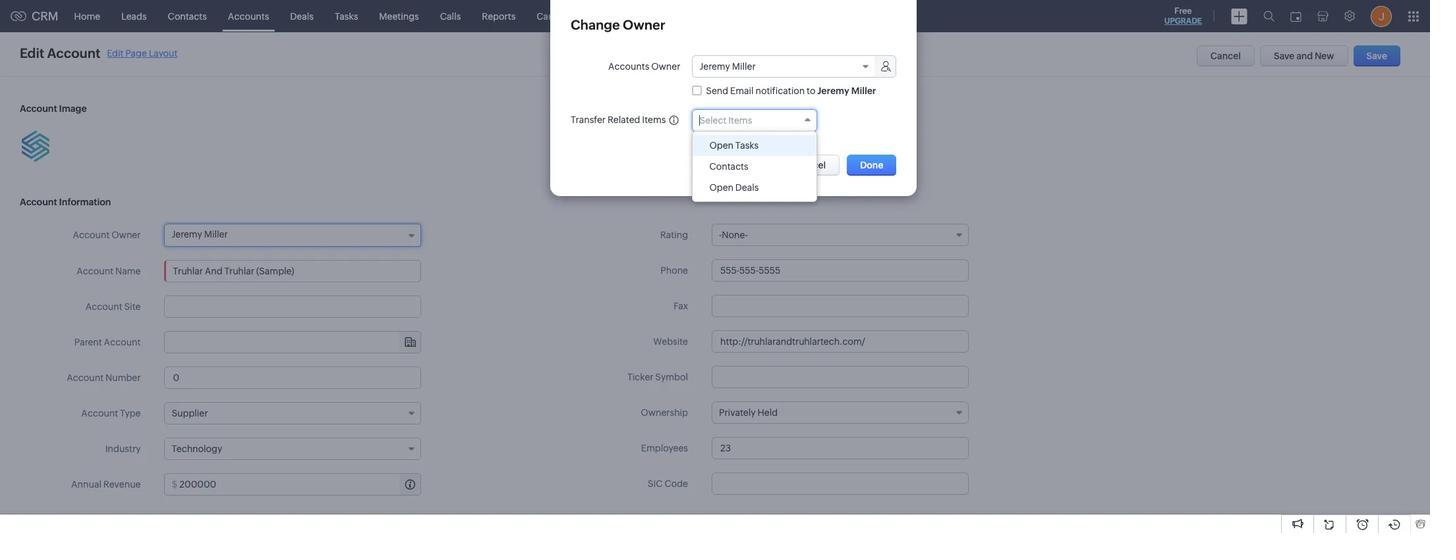 Task type: vqa. For each thing, say whether or not it's contained in the screenshot.
Create Menu image
no



Task type: locate. For each thing, give the bounding box(es) containing it.
2 save from the left
[[1367, 51, 1388, 61]]

meetings link
[[369, 0, 430, 32]]

tasks
[[335, 11, 358, 21], [736, 140, 759, 151]]

ownership
[[641, 408, 688, 419]]

tasks link
[[324, 0, 369, 32]]

Jeremy Miller field
[[693, 56, 896, 77]]

cancel button down "upgrade"
[[1197, 45, 1255, 67]]

0 vertical spatial owner
[[623, 17, 666, 32]]

account left name
[[77, 266, 113, 277]]

tasks right deals link
[[335, 11, 358, 21]]

None text field
[[712, 260, 969, 282], [712, 295, 969, 318], [712, 331, 969, 353], [712, 367, 969, 389], [712, 438, 969, 460], [179, 475, 421, 496], [712, 260, 969, 282], [712, 295, 969, 318], [712, 331, 969, 353], [712, 367, 969, 389], [712, 438, 969, 460], [179, 475, 421, 496]]

account for account name
[[77, 266, 113, 277]]

parent
[[74, 338, 102, 348]]

owner
[[623, 17, 666, 32], [651, 61, 681, 72], [112, 230, 141, 241]]

1 vertical spatial miller
[[852, 86, 876, 96]]

edit account edit page layout
[[20, 45, 178, 61]]

jeremy
[[700, 61, 730, 72], [818, 86, 850, 96], [172, 229, 202, 240]]

0 vertical spatial cancel
[[1211, 51, 1241, 61]]

transfer related items
[[571, 115, 666, 125]]

1 vertical spatial contacts
[[710, 162, 749, 172]]

open tasks option
[[693, 135, 817, 156]]

contacts inside option
[[710, 162, 749, 172]]

change owner
[[571, 17, 666, 32]]

accounts down change owner
[[608, 61, 650, 72]]

account left image
[[20, 103, 57, 114]]

email
[[730, 86, 754, 96]]

account
[[47, 45, 100, 61], [20, 103, 57, 114], [20, 197, 57, 208], [73, 230, 110, 241], [77, 266, 113, 277], [86, 302, 122, 312], [104, 338, 141, 348], [67, 373, 104, 384], [81, 409, 118, 419]]

0 vertical spatial deals
[[290, 11, 314, 21]]

save left "and" on the top right
[[1274, 51, 1295, 61]]

2 vertical spatial jeremy
[[172, 229, 202, 240]]

cancel button up open deals option
[[782, 155, 840, 176]]

1 horizontal spatial deals
[[736, 183, 759, 193]]

1 vertical spatial accounts
[[608, 61, 650, 72]]

1 vertical spatial cancel button
[[782, 155, 840, 176]]

change
[[571, 17, 620, 32]]

open inside option
[[710, 140, 734, 151]]

1 horizontal spatial tasks
[[736, 140, 759, 151]]

account image
[[20, 103, 87, 114]]

0 vertical spatial contacts
[[168, 11, 207, 21]]

cancel button
[[1197, 45, 1255, 67], [782, 155, 840, 176]]

1 vertical spatial tasks
[[736, 140, 759, 151]]

1 vertical spatial deals
[[736, 183, 759, 193]]

account down parent
[[67, 373, 104, 384]]

0 horizontal spatial save
[[1274, 51, 1295, 61]]

home link
[[64, 0, 111, 32]]

and
[[1297, 51, 1313, 61]]

accounts owner
[[608, 61, 681, 72]]

save for save and new
[[1274, 51, 1295, 61]]

documents link
[[596, 0, 667, 32]]

account down home link
[[47, 45, 100, 61]]

account left information
[[20, 197, 57, 208]]

open down select items text field
[[710, 140, 734, 151]]

account for account information
[[20, 197, 57, 208]]

tasks inside "tasks" 'link'
[[335, 11, 358, 21]]

0 horizontal spatial contacts
[[168, 11, 207, 21]]

free
[[1175, 6, 1192, 16]]

0 horizontal spatial miller
[[204, 229, 228, 240]]

done
[[860, 160, 884, 171]]

1 save from the left
[[1274, 51, 1295, 61]]

number
[[105, 373, 141, 384]]

open inside option
[[710, 183, 734, 193]]

accounts left deals link
[[228, 11, 269, 21]]

2 open from the top
[[710, 183, 734, 193]]

1 horizontal spatial jeremy miller
[[700, 61, 756, 72]]

image
[[59, 103, 87, 114]]

sic
[[648, 479, 663, 490]]

type
[[120, 409, 141, 419]]

edit left page
[[107, 48, 124, 58]]

1 horizontal spatial accounts
[[608, 61, 650, 72]]

2 vertical spatial miller
[[204, 229, 228, 240]]

owner for change owner
[[623, 17, 666, 32]]

0 horizontal spatial tasks
[[335, 11, 358, 21]]

contacts up the layout
[[168, 11, 207, 21]]

symbol
[[655, 372, 688, 383]]

open deals option
[[693, 177, 817, 198]]

accounts
[[228, 11, 269, 21], [608, 61, 650, 72]]

calls
[[440, 11, 461, 21]]

jeremy inside field
[[700, 61, 730, 72]]

save and new
[[1274, 51, 1335, 61]]

save right the new at the top of the page
[[1367, 51, 1388, 61]]

owner up the "items"
[[651, 61, 681, 72]]

0 vertical spatial jeremy
[[700, 61, 730, 72]]

account down information
[[73, 230, 110, 241]]

cancel
[[1211, 51, 1241, 61], [796, 160, 826, 171]]

edit page layout link
[[107, 48, 178, 58]]

open for open deals
[[710, 183, 734, 193]]

0 horizontal spatial deals
[[290, 11, 314, 21]]

jeremy miller
[[700, 61, 756, 72], [172, 229, 228, 240]]

tasks up contacts option
[[736, 140, 759, 151]]

0 vertical spatial cancel button
[[1197, 45, 1255, 67]]

reports
[[482, 11, 516, 21]]

open down contacts option
[[710, 183, 734, 193]]

0 horizontal spatial jeremy miller
[[172, 229, 228, 240]]

1 vertical spatial owner
[[651, 61, 681, 72]]

contacts
[[168, 11, 207, 21], [710, 162, 749, 172]]

1 horizontal spatial cancel
[[1211, 51, 1241, 61]]

deals down contacts option
[[736, 183, 759, 193]]

1 horizontal spatial edit
[[107, 48, 124, 58]]

0 horizontal spatial accounts
[[228, 11, 269, 21]]

miller
[[732, 61, 756, 72], [852, 86, 876, 96], [204, 229, 228, 240]]

0 vertical spatial tasks
[[335, 11, 358, 21]]

1 horizontal spatial miller
[[732, 61, 756, 72]]

account left type
[[81, 409, 118, 419]]

1 open from the top
[[710, 140, 734, 151]]

account type
[[81, 409, 141, 419]]

account right parent
[[104, 338, 141, 348]]

owner up name
[[112, 230, 141, 241]]

2 horizontal spatial miller
[[852, 86, 876, 96]]

account owner
[[73, 230, 141, 241]]

save inside 'button'
[[1274, 51, 1295, 61]]

1 horizontal spatial jeremy
[[700, 61, 730, 72]]

contacts down open tasks
[[710, 162, 749, 172]]

0 vertical spatial miller
[[732, 61, 756, 72]]

save inside button
[[1367, 51, 1388, 61]]

2 horizontal spatial jeremy
[[818, 86, 850, 96]]

to
[[807, 86, 816, 96]]

meetings
[[379, 11, 419, 21]]

1 vertical spatial open
[[710, 183, 734, 193]]

sic code
[[648, 479, 688, 490]]

2 vertical spatial owner
[[112, 230, 141, 241]]

open for open tasks
[[710, 140, 734, 151]]

account for account number
[[67, 373, 104, 384]]

1 horizontal spatial contacts
[[710, 162, 749, 172]]

deals inside deals link
[[290, 11, 314, 21]]

0 vertical spatial jeremy miller
[[700, 61, 756, 72]]

new
[[1315, 51, 1335, 61]]

0 vertical spatial open
[[710, 140, 734, 151]]

1 horizontal spatial save
[[1367, 51, 1388, 61]]

None text field
[[164, 260, 422, 283], [164, 296, 422, 318], [164, 367, 422, 390], [712, 473, 969, 496], [164, 260, 422, 283], [164, 296, 422, 318], [164, 367, 422, 390], [712, 473, 969, 496]]

edit
[[20, 45, 44, 61], [107, 48, 124, 58]]

save
[[1274, 51, 1295, 61], [1367, 51, 1388, 61]]

items
[[642, 115, 666, 125]]

open
[[710, 140, 734, 151], [710, 183, 734, 193]]

transfer
[[571, 115, 606, 125]]

deals left "tasks" 'link'
[[290, 11, 314, 21]]

rating
[[660, 230, 688, 241]]

name
[[115, 266, 141, 277]]

crm
[[32, 9, 58, 23]]

fax
[[674, 301, 688, 312]]

jeremy miller inside field
[[700, 61, 756, 72]]

campaigns link
[[526, 0, 596, 32]]

employees
[[641, 444, 688, 454]]

0 horizontal spatial cancel
[[796, 160, 826, 171]]

1 vertical spatial cancel
[[796, 160, 826, 171]]

edit down crm link
[[20, 45, 44, 61]]

1 vertical spatial jeremy miller
[[172, 229, 228, 240]]

None field
[[692, 109, 818, 132]]

0 vertical spatial accounts
[[228, 11, 269, 21]]

account for account site
[[86, 302, 122, 312]]

annual
[[71, 480, 101, 490]]

account left site
[[86, 302, 122, 312]]

0 horizontal spatial cancel button
[[782, 155, 840, 176]]

list box
[[693, 132, 817, 202]]

deals
[[290, 11, 314, 21], [736, 183, 759, 193]]

page
[[125, 48, 147, 58]]

owner up accounts owner
[[623, 17, 666, 32]]



Task type: describe. For each thing, give the bounding box(es) containing it.
account for account owner
[[73, 230, 110, 241]]

save for save
[[1367, 51, 1388, 61]]

free upgrade
[[1165, 6, 1202, 26]]

account number
[[67, 373, 141, 384]]

tasks inside open tasks option
[[736, 140, 759, 151]]

ticker symbol
[[628, 372, 688, 383]]

account for account type
[[81, 409, 118, 419]]

account for account image
[[20, 103, 57, 114]]

1 horizontal spatial cancel button
[[1197, 45, 1255, 67]]

accounts for accounts owner
[[608, 61, 650, 72]]

reports link
[[472, 0, 526, 32]]

documents
[[607, 11, 657, 21]]

owner for accounts owner
[[651, 61, 681, 72]]

0 horizontal spatial jeremy
[[172, 229, 202, 240]]

account site
[[86, 302, 141, 312]]

campaigns
[[537, 11, 586, 21]]

calls link
[[430, 0, 472, 32]]

cancel for the left cancel button
[[796, 160, 826, 171]]

information
[[59, 197, 111, 208]]

layout
[[149, 48, 178, 58]]

crm link
[[11, 9, 58, 23]]

deals link
[[280, 0, 324, 32]]

save and new button
[[1260, 45, 1349, 67]]

image image
[[20, 131, 51, 162]]

revenue
[[103, 480, 141, 490]]

website
[[653, 337, 688, 347]]

1 vertical spatial jeremy
[[818, 86, 850, 96]]

edit inside edit account edit page layout
[[107, 48, 124, 58]]

owner for account owner
[[112, 230, 141, 241]]

send email notification to jeremy miller
[[706, 86, 876, 96]]

account information
[[20, 197, 111, 208]]

leads link
[[111, 0, 157, 32]]

open tasks
[[710, 140, 759, 151]]

contacts link
[[157, 0, 217, 32]]

related
[[608, 115, 640, 125]]

home
[[74, 11, 100, 21]]

account name
[[77, 266, 141, 277]]

ticker
[[628, 372, 654, 383]]

list box containing open tasks
[[693, 132, 817, 202]]

open deals
[[710, 183, 759, 193]]

accounts for accounts
[[228, 11, 269, 21]]

parent account
[[74, 338, 141, 348]]

contacts option
[[693, 156, 817, 177]]

Select Items text field
[[700, 115, 799, 126]]

done button
[[847, 155, 897, 176]]

annual revenue
[[71, 480, 141, 490]]

industry
[[105, 444, 141, 455]]

phone
[[661, 266, 688, 276]]

0 horizontal spatial edit
[[20, 45, 44, 61]]

notification
[[756, 86, 805, 96]]

send
[[706, 86, 729, 96]]

deals inside open deals option
[[736, 183, 759, 193]]

accounts link
[[217, 0, 280, 32]]

site
[[124, 302, 141, 312]]

upgrade
[[1165, 16, 1202, 26]]

miller inside field
[[732, 61, 756, 72]]

code
[[665, 479, 688, 490]]

leads
[[121, 11, 147, 21]]

save button
[[1354, 45, 1401, 67]]

cancel for cancel button to the right
[[1211, 51, 1241, 61]]



